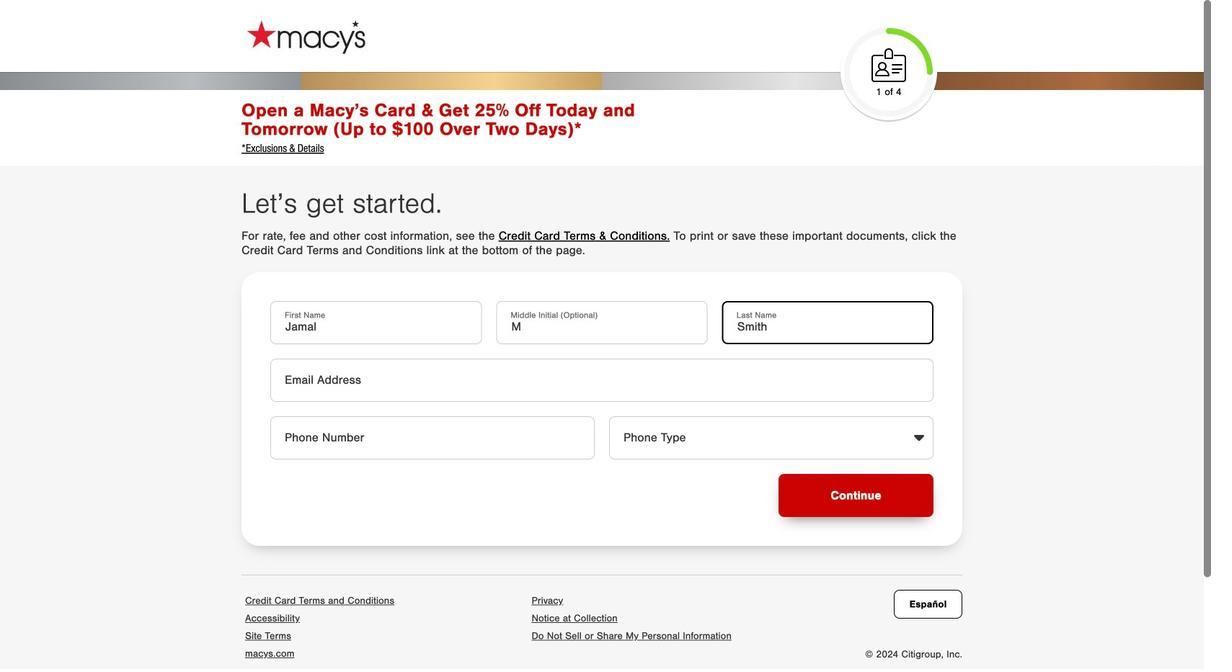 Task type: describe. For each thing, give the bounding box(es) containing it.
2 list from the left
[[528, 590, 735, 643]]

Last Name field
[[722, 301, 934, 345]]

0 horizontal spatial figure
[[869, 45, 909, 86]]

macy's application form element
[[242, 7, 515, 65]]

advertisement element
[[0, 72, 1204, 166]]



Task type: locate. For each thing, give the bounding box(es) containing it.
1 horizontal spatial figure
[[912, 431, 926, 446]]

Email Address field
[[270, 359, 934, 402]]

0 horizontal spatial list
[[242, 590, 398, 664]]

Phone Number field
[[270, 417, 595, 460]]

First Name text field
[[270, 301, 482, 345]]

0 vertical spatial figure
[[869, 45, 909, 86]]

figure
[[869, 45, 909, 86], [912, 431, 926, 446]]

macy's application form image
[[243, 17, 369, 56], [243, 17, 369, 56]]

1 list from the left
[[242, 590, 398, 664]]

2024Citigroup, Inc. text field
[[865, 649, 962, 661]]

Middle Initial (Optional) text field
[[496, 301, 708, 345]]

1 vertical spatial figure
[[912, 431, 926, 446]]

list
[[242, 590, 398, 664], [528, 590, 735, 643]]

1 horizontal spatial list
[[528, 590, 735, 643]]



